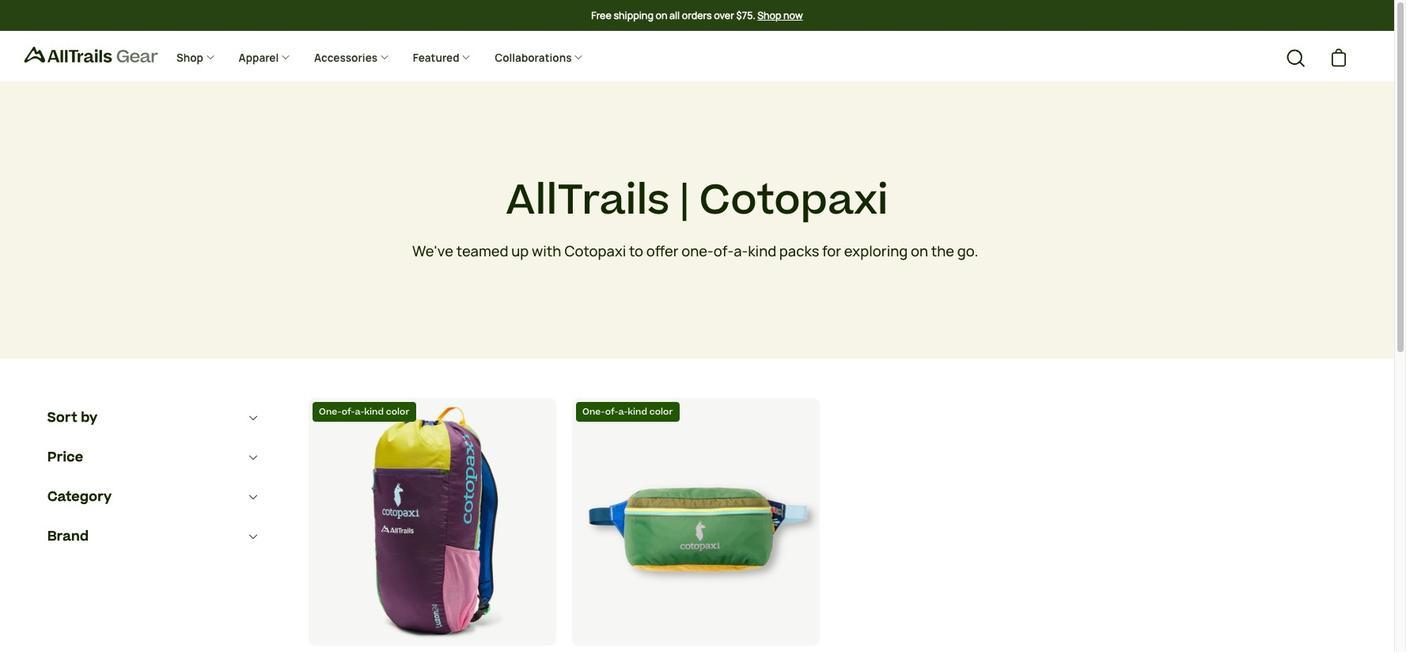 Task type: vqa. For each thing, say whether or not it's contained in the screenshot.
× in ALLTRAILS × TOPO ROVER PACK - OLIVE $110.00
no



Task type: locate. For each thing, give the bounding box(es) containing it.
featured
[[413, 51, 462, 65]]

toggle plus image
[[206, 52, 215, 62], [380, 52, 389, 62], [462, 52, 471, 62]]

a-
[[734, 242, 748, 261]]

1 vertical spatial shop
[[177, 51, 206, 65]]

0 horizontal spatial on
[[656, 8, 668, 22]]

on left the the
[[911, 242, 929, 261]]

toggle plus image for shop
[[206, 52, 215, 62]]

shipping
[[614, 8, 654, 22]]

free shipping on all orders over $75. shop now
[[592, 8, 803, 22]]

to
[[629, 242, 644, 261]]

1 toggle plus image from the left
[[281, 52, 291, 62]]

apparel link
[[227, 39, 302, 78]]

toggle plus image for featured
[[462, 52, 471, 62]]

toggle plus image left collaborations
[[462, 52, 471, 62]]

alltrails
[[506, 171, 670, 230]]

0 horizontal spatial toggle plus image
[[281, 52, 291, 62]]

shop right $75.
[[758, 8, 782, 22]]

price button
[[48, 438, 261, 477]]

accessories link
[[302, 39, 401, 78]]

1 vertical spatial on
[[911, 242, 929, 261]]

exploring
[[845, 242, 908, 261]]

0 horizontal spatial cotopaxi
[[565, 242, 627, 261]]

packs
[[780, 242, 820, 261]]

toggle plus image
[[281, 52, 291, 62], [574, 52, 584, 62]]

0 vertical spatial on
[[656, 8, 668, 22]]

shop left apparel
[[177, 51, 206, 65]]

cotopaxi up packs
[[699, 171, 889, 230]]

1 toggle plus image from the left
[[206, 52, 215, 62]]

toggle plus image for collaborations
[[574, 52, 584, 62]]

cotopaxi
[[699, 171, 889, 230], [565, 242, 627, 261]]

sort by
[[48, 408, 98, 427]]

by
[[81, 408, 98, 427]]

1 horizontal spatial toggle plus image
[[574, 52, 584, 62]]

3 toggle plus image from the left
[[462, 52, 471, 62]]

on left all
[[656, 8, 668, 22]]

on
[[656, 8, 668, 22], [911, 242, 929, 261]]

up
[[512, 242, 529, 261]]

2 horizontal spatial toggle plus image
[[462, 52, 471, 62]]

2 toggle plus image from the left
[[380, 52, 389, 62]]

shop
[[758, 8, 782, 22], [177, 51, 206, 65]]

sort by button
[[48, 398, 261, 438]]

toggle plus image for apparel
[[281, 52, 291, 62]]

we've teamed up with cotopaxi to offer one-of-a-kind packs for exploring on the go.
[[413, 242, 979, 261]]

0 horizontal spatial shop
[[177, 51, 206, 65]]

with
[[532, 242, 562, 261]]

cotopaxi left the to
[[565, 242, 627, 261]]

1 horizontal spatial cotopaxi
[[699, 171, 889, 230]]

toggle plus image inside accessories "link"
[[380, 52, 389, 62]]

2 toggle plus image from the left
[[574, 52, 584, 62]]

1 horizontal spatial shop
[[758, 8, 782, 22]]

toggle plus image left apparel
[[206, 52, 215, 62]]

alltrails | cotopaxi
[[506, 171, 889, 230]]

toggle plus image left featured
[[380, 52, 389, 62]]

toggle plus image inside 'shop' link
[[206, 52, 215, 62]]

1 horizontal spatial toggle plus image
[[380, 52, 389, 62]]

$75.
[[737, 8, 756, 22]]

0 horizontal spatial toggle plus image
[[206, 52, 215, 62]]

over
[[714, 8, 735, 22]]

toggle plus image inside featured link
[[462, 52, 471, 62]]

now
[[784, 8, 803, 22]]

the
[[932, 242, 955, 261]]

toggle plus image inside apparel link
[[281, 52, 291, 62]]

toggle plus image inside collaborations link
[[574, 52, 584, 62]]



Task type: describe. For each thing, give the bounding box(es) containing it.
brand
[[48, 527, 89, 546]]

1 horizontal spatial on
[[911, 242, 929, 261]]

shop now link
[[758, 8, 803, 23]]

collaborations
[[495, 51, 574, 65]]

accessories
[[314, 51, 380, 65]]

toggle plus image for accessories
[[380, 52, 389, 62]]

featured link
[[401, 39, 483, 78]]

category
[[48, 487, 112, 506]]

offer
[[647, 242, 679, 261]]

we've
[[413, 242, 454, 261]]

kind
[[748, 242, 777, 261]]

of-
[[714, 242, 734, 261]]

go.
[[958, 242, 979, 261]]

all
[[670, 8, 680, 22]]

one-
[[682, 242, 714, 261]]

teamed
[[457, 242, 509, 261]]

orders
[[682, 8, 712, 22]]

0 vertical spatial cotopaxi
[[699, 171, 889, 230]]

1 vertical spatial cotopaxi
[[565, 242, 627, 261]]

collaborations link
[[483, 39, 596, 78]]

0 vertical spatial shop
[[758, 8, 782, 22]]

brand button
[[48, 517, 261, 556]]

|
[[681, 171, 689, 230]]

for
[[823, 242, 842, 261]]

apparel
[[239, 51, 281, 65]]

free
[[592, 8, 612, 22]]

sort
[[48, 408, 77, 427]]

category button
[[48, 477, 261, 517]]

price
[[48, 448, 83, 467]]

shop link
[[165, 39, 227, 78]]



